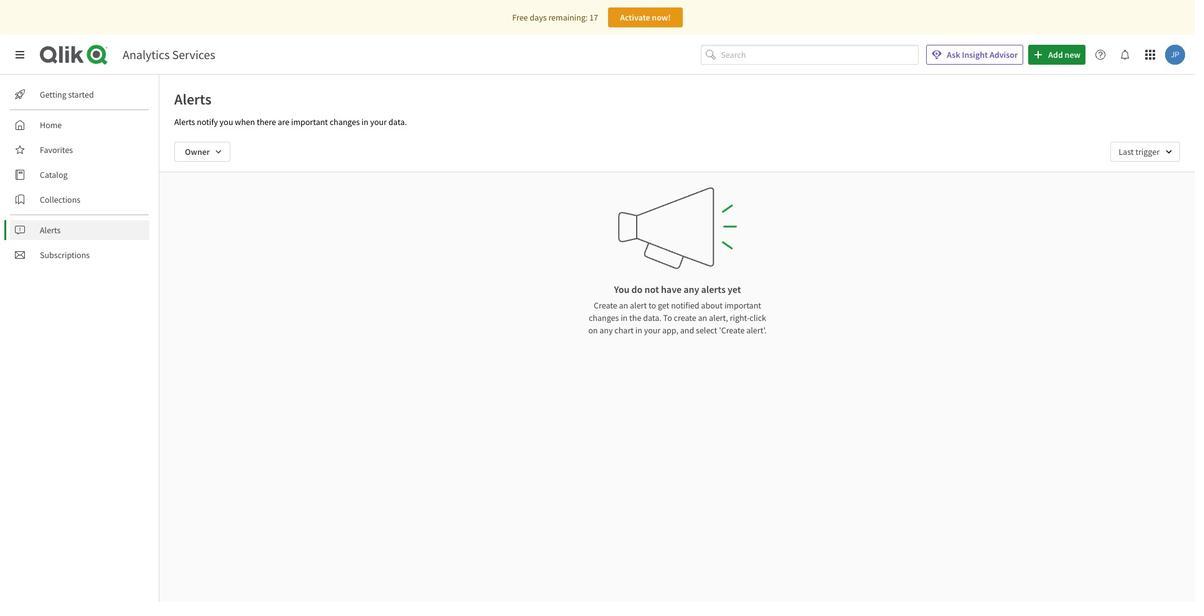 Task type: vqa. For each thing, say whether or not it's contained in the screenshot.
Demo App - Beginner's tutorial(1) BUTTON
no



Task type: locate. For each thing, give the bounding box(es) containing it.
0 horizontal spatial in
[[362, 116, 369, 128]]

changes right are
[[330, 116, 360, 128]]

0 horizontal spatial important
[[291, 116, 328, 128]]

1 vertical spatial your
[[644, 325, 661, 336]]

home link
[[10, 115, 149, 135]]

1 vertical spatial an
[[699, 313, 708, 324]]

data. inside you do not have any alerts yet create an alert to get notified about important changes in the data. to create an alert, right-click on any chart in your app, and select 'create alert'.
[[644, 313, 662, 324]]

activate now!
[[620, 12, 671, 23]]

insight
[[963, 49, 989, 60]]

2 vertical spatial in
[[636, 325, 643, 336]]

yet
[[728, 283, 742, 296]]

0 vertical spatial changes
[[330, 116, 360, 128]]

alerts
[[174, 90, 212, 109], [174, 116, 195, 128], [40, 225, 61, 236]]

free days remaining: 17
[[513, 12, 599, 23]]

notify
[[197, 116, 218, 128]]

there
[[257, 116, 276, 128]]

free
[[513, 12, 528, 23]]

alerts up subscriptions
[[40, 225, 61, 236]]

important right are
[[291, 116, 328, 128]]

any up notified
[[684, 283, 700, 296]]

alerts inside "navigation pane" element
[[40, 225, 61, 236]]

1 vertical spatial important
[[725, 300, 762, 311]]

1 vertical spatial data.
[[644, 313, 662, 324]]

the
[[630, 313, 642, 324]]

favorites link
[[10, 140, 149, 160]]

important up right-
[[725, 300, 762, 311]]

an
[[619, 300, 629, 311], [699, 313, 708, 324]]

1 horizontal spatial your
[[644, 325, 661, 336]]

now!
[[652, 12, 671, 23]]

create
[[674, 313, 697, 324]]

in
[[362, 116, 369, 128], [621, 313, 628, 324], [636, 325, 643, 336]]

Last trigger field
[[1111, 142, 1181, 162]]

1 horizontal spatial an
[[699, 313, 708, 324]]

your inside you do not have any alerts yet create an alert to get notified about important changes in the data. to create an alert, right-click on any chart in your app, and select 'create alert'.
[[644, 325, 661, 336]]

not
[[645, 283, 659, 296]]

alerts up notify
[[174, 90, 212, 109]]

alerts notify you when there are important changes in your data.
[[174, 116, 407, 128]]

0 vertical spatial important
[[291, 116, 328, 128]]

changes down create
[[589, 313, 619, 324]]

important
[[291, 116, 328, 128], [725, 300, 762, 311]]

an left 'alert'
[[619, 300, 629, 311]]

0 horizontal spatial your
[[370, 116, 387, 128]]

home
[[40, 120, 62, 131]]

last
[[1119, 146, 1135, 158]]

1 horizontal spatial data.
[[644, 313, 662, 324]]

your
[[370, 116, 387, 128], [644, 325, 661, 336]]

are
[[278, 116, 290, 128]]

subscriptions link
[[10, 245, 149, 265]]

any
[[684, 283, 700, 296], [600, 325, 613, 336]]

0 vertical spatial in
[[362, 116, 369, 128]]

last trigger
[[1119, 146, 1160, 158]]

0 vertical spatial any
[[684, 283, 700, 296]]

1 horizontal spatial important
[[725, 300, 762, 311]]

any right the on
[[600, 325, 613, 336]]

alerts link
[[10, 220, 149, 240]]

james peterson image
[[1166, 45, 1186, 65]]

ask insight advisor button
[[927, 45, 1024, 65]]

0 horizontal spatial data.
[[389, 116, 407, 128]]

alert'.
[[747, 325, 767, 336]]

ask insight advisor
[[948, 49, 1018, 60]]

1 vertical spatial in
[[621, 313, 628, 324]]

and
[[681, 325, 695, 336]]

alert
[[630, 300, 647, 311]]

getting started link
[[10, 85, 149, 105]]

do
[[632, 283, 643, 296]]

on
[[589, 325, 598, 336]]

select
[[696, 325, 718, 336]]

'create
[[719, 325, 745, 336]]

searchbar element
[[702, 45, 920, 65]]

favorites
[[40, 145, 73, 156]]

ask
[[948, 49, 961, 60]]

changes
[[330, 116, 360, 128], [589, 313, 619, 324]]

add
[[1049, 49, 1064, 60]]

services
[[172, 47, 215, 62]]

an up select
[[699, 313, 708, 324]]

notified
[[672, 300, 700, 311]]

1 horizontal spatial any
[[684, 283, 700, 296]]

1 horizontal spatial in
[[621, 313, 628, 324]]

Search text field
[[721, 45, 920, 65]]

app,
[[663, 325, 679, 336]]

add new button
[[1029, 45, 1086, 65]]

2 vertical spatial alerts
[[40, 225, 61, 236]]

1 vertical spatial changes
[[589, 313, 619, 324]]

owner
[[185, 146, 210, 158]]

data.
[[389, 116, 407, 128], [644, 313, 662, 324]]

chart
[[615, 325, 634, 336]]

1 horizontal spatial changes
[[589, 313, 619, 324]]

catalog link
[[10, 165, 149, 185]]

alerts left notify
[[174, 116, 195, 128]]

1 vertical spatial any
[[600, 325, 613, 336]]

0 horizontal spatial an
[[619, 300, 629, 311]]

0 horizontal spatial changes
[[330, 116, 360, 128]]

0 vertical spatial an
[[619, 300, 629, 311]]



Task type: describe. For each thing, give the bounding box(es) containing it.
new
[[1065, 49, 1081, 60]]

get
[[658, 300, 670, 311]]

alert,
[[709, 313, 729, 324]]

days
[[530, 12, 547, 23]]

remaining:
[[549, 12, 588, 23]]

navigation pane element
[[0, 80, 159, 270]]

0 vertical spatial your
[[370, 116, 387, 128]]

analytics
[[123, 47, 170, 62]]

catalog
[[40, 169, 68, 181]]

0 horizontal spatial any
[[600, 325, 613, 336]]

when
[[235, 116, 255, 128]]

2 horizontal spatial in
[[636, 325, 643, 336]]

advisor
[[990, 49, 1018, 60]]

to
[[649, 300, 657, 311]]

getting started
[[40, 89, 94, 100]]

important inside you do not have any alerts yet create an alert to get notified about important changes in the data. to create an alert, right-click on any chart in your app, and select 'create alert'.
[[725, 300, 762, 311]]

you
[[220, 116, 233, 128]]

changes inside you do not have any alerts yet create an alert to get notified about important changes in the data. to create an alert, right-click on any chart in your app, and select 'create alert'.
[[589, 313, 619, 324]]

right-
[[730, 313, 750, 324]]

to
[[664, 313, 673, 324]]

filters region
[[159, 132, 1196, 172]]

create
[[594, 300, 618, 311]]

about
[[702, 300, 723, 311]]

analytics services
[[123, 47, 215, 62]]

0 vertical spatial alerts
[[174, 90, 212, 109]]

0 vertical spatial data.
[[389, 116, 407, 128]]

trigger
[[1136, 146, 1160, 158]]

activate now! link
[[608, 7, 683, 27]]

subscriptions
[[40, 250, 90, 261]]

close sidebar menu image
[[15, 50, 25, 60]]

click
[[750, 313, 767, 324]]

analytics services element
[[123, 47, 215, 62]]

17
[[590, 12, 599, 23]]

collections
[[40, 194, 80, 206]]

activate
[[620, 12, 651, 23]]

you do not have any alerts yet create an alert to get notified about important changes in the data. to create an alert, right-click on any chart in your app, and select 'create alert'.
[[589, 283, 767, 336]]

collections link
[[10, 190, 149, 210]]

owner button
[[174, 142, 231, 162]]

have
[[661, 283, 682, 296]]

getting
[[40, 89, 67, 100]]

alerts
[[702, 283, 726, 296]]

1 vertical spatial alerts
[[174, 116, 195, 128]]

you
[[614, 283, 630, 296]]

started
[[68, 89, 94, 100]]

add new
[[1049, 49, 1081, 60]]



